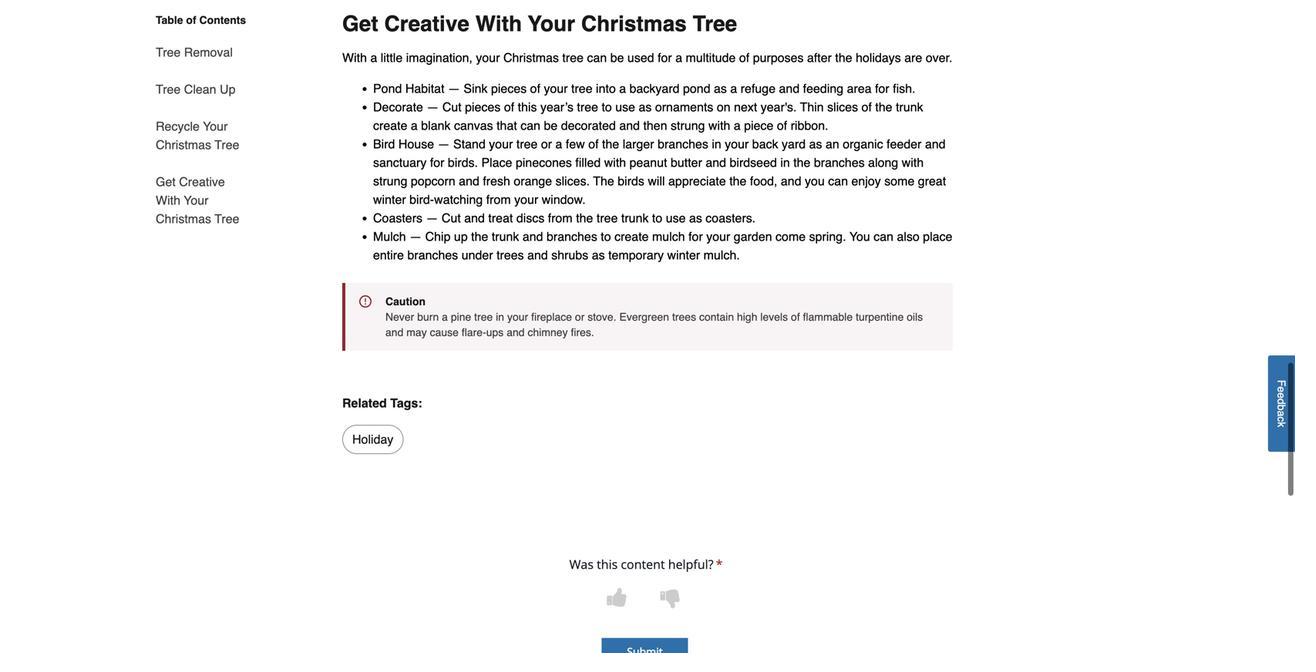 Task type: locate. For each thing, give the bounding box(es) containing it.
turpentine
[[856, 311, 904, 323]]

from
[[486, 192, 511, 207], [548, 211, 573, 225]]

of inside caution never burn a pine tree in your fireplace or stove. evergreen trees contain high levels of flammable turpentine oils and may cause flare-ups and chimney fires.
[[791, 311, 800, 323]]

and up 'appreciate'
[[706, 155, 727, 169]]

in down on at the right of the page
[[712, 137, 722, 151]]

0 horizontal spatial in
[[496, 311, 504, 323]]

of down area
[[862, 100, 872, 114]]

1 horizontal spatial with
[[709, 118, 731, 132]]

0 vertical spatial in
[[712, 137, 722, 151]]

1 vertical spatial or
[[575, 311, 585, 323]]

and up larger
[[620, 118, 640, 132]]

christmas
[[581, 11, 687, 36], [504, 50, 559, 65], [156, 138, 211, 152], [156, 212, 211, 226]]

1 vertical spatial in
[[781, 155, 790, 169]]

tree
[[563, 50, 584, 65], [571, 81, 593, 95], [577, 100, 598, 114], [517, 137, 538, 151], [597, 211, 618, 225], [474, 311, 493, 323]]

for up "popcorn"
[[430, 155, 445, 169]]

get inside table of contents element
[[156, 175, 176, 189]]

0 vertical spatial creative
[[384, 11, 470, 36]]

trees
[[497, 248, 524, 262], [672, 311, 696, 323]]

bird
[[373, 137, 395, 151]]

house
[[399, 137, 434, 151]]

the
[[593, 174, 614, 188]]

1 horizontal spatial trees
[[672, 311, 696, 323]]

to
[[602, 100, 612, 114], [652, 211, 663, 225], [601, 229, 611, 244]]

0 horizontal spatial get creative with your christmas tree
[[156, 175, 239, 226]]

1 vertical spatial be
[[544, 118, 558, 132]]

some
[[885, 174, 915, 188]]

ups
[[486, 326, 504, 338]]

garden
[[734, 229, 772, 244]]

winter
[[373, 192, 406, 207], [668, 248, 700, 262]]

of right table
[[186, 14, 196, 26]]

1 vertical spatial strung
[[373, 174, 408, 188]]

get creative with your christmas tree link
[[156, 163, 253, 228]]

of right few
[[589, 137, 599, 151]]

1 vertical spatial trunk
[[622, 211, 649, 225]]

also
[[897, 229, 920, 244]]

shrubs
[[552, 248, 589, 262]]

a down next
[[734, 118, 741, 132]]

1 vertical spatial trees
[[672, 311, 696, 323]]

under
[[462, 248, 493, 262]]

0 horizontal spatial strung
[[373, 174, 408, 188]]

f e e d b a c k button
[[1269, 356, 1296, 452]]

in
[[712, 137, 722, 151], [781, 155, 790, 169], [496, 311, 504, 323]]

trees right under
[[497, 248, 524, 262]]

back
[[753, 137, 779, 151]]

to up temporary
[[601, 229, 611, 244]]

your inside caution never burn a pine tree in your fireplace or stove. evergreen trees contain high levels of flammable turpentine oils and may cause flare-ups and chimney fires.
[[507, 311, 528, 323]]

1 horizontal spatial from
[[548, 211, 573, 225]]

b
[[1276, 405, 1288, 411]]

chimney
[[528, 326, 568, 338]]

be
[[611, 50, 624, 65], [544, 118, 558, 132]]

the
[[836, 50, 853, 65], [876, 100, 893, 114], [602, 137, 619, 151], [794, 155, 811, 169], [730, 174, 747, 188], [576, 211, 593, 225], [471, 229, 488, 244]]

creative down recycle your christmas tree link
[[179, 175, 225, 189]]

your up place
[[489, 137, 513, 151]]

tree inside caution never burn a pine tree in your fireplace or stove. evergreen trees contain high levels of flammable turpentine oils and may cause flare-ups and chimney fires.
[[474, 311, 493, 323]]

after
[[807, 50, 832, 65]]

related tags:
[[342, 396, 422, 410]]

and right ups at the left of the page
[[507, 326, 525, 338]]

a up cause
[[442, 311, 448, 323]]

0 horizontal spatial trees
[[497, 248, 524, 262]]

0 vertical spatial get
[[342, 11, 378, 36]]

f
[[1276, 380, 1288, 387]]

1 horizontal spatial strung
[[671, 118, 705, 132]]

a
[[371, 50, 377, 65], [676, 50, 683, 65], [620, 81, 626, 95], [731, 81, 737, 95], [411, 118, 418, 132], [734, 118, 741, 132], [556, 137, 563, 151], [442, 311, 448, 323], [1276, 411, 1288, 417]]

the down "birdseed" at the top of the page
[[730, 174, 747, 188]]

creative inside table of contents element
[[179, 175, 225, 189]]

from down fresh
[[486, 192, 511, 207]]

cut down watching
[[442, 211, 461, 225]]

2 horizontal spatial trunk
[[896, 100, 924, 114]]

1 vertical spatial winter
[[668, 248, 700, 262]]

to up mulch
[[652, 211, 663, 225]]

trunk down treat
[[492, 229, 519, 244]]

1 horizontal spatial or
[[575, 311, 585, 323]]

get down recycle your christmas tree
[[156, 175, 176, 189]]

place
[[923, 229, 953, 244]]

2 vertical spatial in
[[496, 311, 504, 323]]

evergreen
[[620, 311, 669, 323]]

0 vertical spatial create
[[373, 118, 408, 132]]

strung down ornaments
[[671, 118, 705, 132]]

branches
[[658, 137, 709, 151], [814, 155, 865, 169], [547, 229, 598, 244], [408, 248, 458, 262]]

and left you
[[781, 174, 802, 188]]

0 vertical spatial your
[[528, 11, 575, 36]]

be left used
[[611, 50, 624, 65]]

1 horizontal spatial trunk
[[622, 211, 649, 225]]

your
[[476, 50, 500, 65], [544, 81, 568, 95], [489, 137, 513, 151], [725, 137, 749, 151], [515, 192, 539, 207], [707, 229, 731, 244], [507, 311, 528, 323]]

or
[[541, 137, 552, 151], [575, 311, 585, 323]]

sink
[[464, 81, 488, 95]]

of right levels
[[791, 311, 800, 323]]

your up 'sink'
[[476, 50, 500, 65]]

a left little
[[371, 50, 377, 65]]

sanctuary
[[373, 155, 427, 169]]

tree up decorated
[[577, 100, 598, 114]]

create
[[373, 118, 408, 132], [615, 229, 649, 244]]

table of contents element
[[137, 12, 253, 228]]

creative up the imagination,
[[384, 11, 470, 36]]

2 vertical spatial trunk
[[492, 229, 519, 244]]

tree
[[693, 11, 737, 36], [156, 45, 181, 59], [156, 82, 181, 96], [215, 138, 239, 152], [215, 212, 239, 226]]

pieces down 'sink'
[[465, 100, 501, 114]]

0 horizontal spatial get
[[156, 175, 176, 189]]

and down birds.
[[459, 174, 480, 188]]

1 horizontal spatial winter
[[668, 248, 700, 262]]

branches up shrubs
[[547, 229, 598, 244]]

0 horizontal spatial use
[[616, 100, 635, 114]]

and up "up"
[[464, 211, 485, 225]]

pieces up this
[[491, 81, 527, 95]]

0 horizontal spatial creative
[[179, 175, 225, 189]]

0 vertical spatial use
[[616, 100, 635, 114]]

as
[[714, 81, 727, 95], [639, 100, 652, 114], [809, 137, 823, 151], [689, 211, 702, 225], [592, 248, 605, 262]]

larger
[[623, 137, 654, 151]]

0 vertical spatial be
[[611, 50, 624, 65]]

decorated
[[561, 118, 616, 132]]

2 vertical spatial your
[[184, 193, 209, 207]]

1 vertical spatial get creative with your christmas tree
[[156, 175, 239, 226]]

a up k
[[1276, 411, 1288, 417]]

watching
[[434, 192, 483, 207]]

for left fish.
[[875, 81, 890, 95]]

that
[[497, 118, 517, 132]]

f e e d b a c k
[[1276, 380, 1288, 428]]

with inside get creative with your christmas tree link
[[156, 193, 180, 207]]

your up "birdseed" at the top of the page
[[725, 137, 749, 151]]

strung down sanctuary
[[373, 174, 408, 188]]

e up d in the right bottom of the page
[[1276, 387, 1288, 393]]

organic
[[843, 137, 884, 151]]

with down on at the right of the page
[[709, 118, 731, 132]]

1 horizontal spatial get
[[342, 11, 378, 36]]

decorate
[[373, 100, 423, 114]]

0 horizontal spatial winter
[[373, 192, 406, 207]]

blank
[[421, 118, 451, 132]]

trees left contain at the right top of the page
[[672, 311, 696, 323]]

winter up coasters
[[373, 192, 406, 207]]

1 vertical spatial with
[[342, 50, 367, 65]]

never
[[386, 311, 414, 323]]

of right multitude
[[740, 50, 750, 65]]

piece
[[744, 118, 774, 132]]

trees inside the pond habitat — sink pieces of your tree into a backyard pond as a refuge and feeding area for fish. decorate — cut pieces of this year's tree to use as ornaments on next year's. thin slices of the trunk create a blank canvas that can be decorated and then strung with a piece of ribbon. bird house — stand your tree or a few of the larger branches in your back yard as an organic feeder and sanctuary for birds. place pinecones filled with peanut butter and birdseed in the branches along with strung popcorn and fresh orange slices. the birds will appreciate the food, and you can enjoy some great winter bird-watching from your window. coasters — cut and treat discs from the tree trunk to use as coasters. mulch — chip up the trunk and branches to create mulch for your garden come spring. you can also place entire branches under trees and shrubs as temporary winter mulch.
[[497, 248, 524, 262]]

0 vertical spatial or
[[541, 137, 552, 151]]

2 vertical spatial with
[[156, 193, 180, 207]]

1 vertical spatial to
[[652, 211, 663, 225]]

the down window.
[[576, 211, 593, 225]]

tree clean up link
[[156, 71, 236, 108]]

1 vertical spatial pieces
[[465, 100, 501, 114]]

create up temporary
[[615, 229, 649, 244]]

2 horizontal spatial with
[[902, 155, 924, 169]]

c
[[1276, 417, 1288, 422]]

to down into
[[602, 100, 612, 114]]

get up pond
[[342, 11, 378, 36]]

0 vertical spatial trees
[[497, 248, 524, 262]]

great
[[918, 174, 946, 188]]

0 horizontal spatial be
[[544, 118, 558, 132]]

a right into
[[620, 81, 626, 95]]

1 horizontal spatial get creative with your christmas tree
[[342, 11, 737, 36]]

from down window.
[[548, 211, 573, 225]]

holiday
[[352, 432, 394, 446]]

0 vertical spatial with
[[476, 11, 522, 36]]

in up ups at the left of the page
[[496, 311, 504, 323]]

1 horizontal spatial use
[[666, 211, 686, 225]]

— up blank
[[427, 100, 439, 114]]

orange
[[514, 174, 552, 188]]

in down yard
[[781, 155, 790, 169]]

use
[[616, 100, 635, 114], [666, 211, 686, 225]]

with up the the on the top left of the page
[[604, 155, 626, 169]]

0 vertical spatial get creative with your christmas tree
[[342, 11, 737, 36]]

be down year's
[[544, 118, 558, 132]]

and left shrubs
[[528, 248, 548, 262]]

1 vertical spatial creative
[[179, 175, 225, 189]]

window.
[[542, 192, 586, 207]]

as left an in the top of the page
[[809, 137, 823, 151]]

in inside caution never burn a pine tree in your fireplace or stove. evergreen trees contain high levels of flammable turpentine oils and may cause flare-ups and chimney fires.
[[496, 311, 504, 323]]

e
[[1276, 387, 1288, 393], [1276, 393, 1288, 399]]

slices
[[828, 100, 858, 114]]

0 vertical spatial from
[[486, 192, 511, 207]]

stand
[[454, 137, 486, 151]]

create up bird
[[373, 118, 408, 132]]

branches down chip
[[408, 248, 458, 262]]

1 vertical spatial get
[[156, 175, 176, 189]]

with down feeder
[[902, 155, 924, 169]]

1 vertical spatial your
[[203, 119, 228, 133]]

trunk down fish.
[[896, 100, 924, 114]]

with up 'sink'
[[476, 11, 522, 36]]

bird-
[[410, 192, 434, 207]]

pinecones
[[516, 155, 572, 169]]

0 vertical spatial strung
[[671, 118, 705, 132]]

on
[[717, 100, 731, 114]]

1 horizontal spatial with
[[342, 50, 367, 65]]

1 horizontal spatial in
[[712, 137, 722, 151]]

use up mulch
[[666, 211, 686, 225]]

0 horizontal spatial or
[[541, 137, 552, 151]]

and up year's.
[[779, 81, 800, 95]]

0 horizontal spatial with
[[156, 193, 180, 207]]

1 vertical spatial use
[[666, 211, 686, 225]]

your up mulch.
[[707, 229, 731, 244]]

fires.
[[571, 326, 594, 338]]

tree left into
[[571, 81, 593, 95]]

your
[[528, 11, 575, 36], [203, 119, 228, 133], [184, 193, 209, 207]]

your inside get creative with your christmas tree
[[184, 193, 209, 207]]

tree up the flare-
[[474, 311, 493, 323]]

1 horizontal spatial create
[[615, 229, 649, 244]]

0 vertical spatial to
[[602, 100, 612, 114]]

your up year's
[[544, 81, 568, 95]]

mulch
[[373, 229, 406, 244]]

your up chimney
[[507, 311, 528, 323]]

e up b
[[1276, 393, 1288, 399]]

— down blank
[[438, 137, 450, 151]]

cut up blank
[[443, 100, 462, 114]]

—
[[448, 81, 460, 95], [427, 100, 439, 114], [438, 137, 450, 151], [426, 211, 438, 225], [410, 229, 422, 244]]

with left little
[[342, 50, 367, 65]]

and right feeder
[[925, 137, 946, 151]]

— left 'sink'
[[448, 81, 460, 95]]

and
[[779, 81, 800, 95], [620, 118, 640, 132], [925, 137, 946, 151], [706, 155, 727, 169], [459, 174, 480, 188], [781, 174, 802, 188], [464, 211, 485, 225], [523, 229, 543, 244], [528, 248, 548, 262], [386, 326, 404, 338], [507, 326, 525, 338]]

winter down mulch
[[668, 248, 700, 262]]

2 horizontal spatial in
[[781, 155, 790, 169]]



Task type: vqa. For each thing, say whether or not it's contained in the screenshot.
bottommost wide
no



Task type: describe. For each thing, give the bounding box(es) containing it.
get creative with your christmas tree inside table of contents element
[[156, 175, 239, 226]]

for right used
[[658, 50, 672, 65]]

caution never burn a pine tree in your fireplace or stove. evergreen trees contain high levels of flammable turpentine oils and may cause flare-ups and chimney fires.
[[386, 295, 923, 338]]

or inside caution never burn a pine tree in your fireplace or stove. evergreen trees contain high levels of flammable turpentine oils and may cause flare-ups and chimney fires.
[[575, 311, 585, 323]]

of up this
[[530, 81, 541, 95]]

a inside f e e d b a c k button
[[1276, 411, 1288, 417]]

tree down the the on the top left of the page
[[597, 211, 618, 225]]

2 e from the top
[[1276, 393, 1288, 399]]

— up chip
[[426, 211, 438, 225]]

mulch
[[652, 229, 685, 244]]

the right slices
[[876, 100, 893, 114]]

coasters
[[373, 211, 423, 225]]

0 vertical spatial winter
[[373, 192, 406, 207]]

tree up year's
[[563, 50, 584, 65]]

or inside the pond habitat — sink pieces of your tree into a backyard pond as a refuge and feeding area for fish. decorate — cut pieces of this year's tree to use as ornaments on next year's. thin slices of the trunk create a blank canvas that can be decorated and then strung with a piece of ribbon. bird house — stand your tree or a few of the larger branches in your back yard as an organic feeder and sanctuary for birds. place pinecones filled with peanut butter and birdseed in the branches along with strung popcorn and fresh orange slices. the birds will appreciate the food, and you can enjoy some great winter bird-watching from your window. coasters — cut and treat discs from the tree trunk to use as coasters. mulch — chip up the trunk and branches to create mulch for your garden come spring. you can also place entire branches under trees and shrubs as temporary winter mulch.
[[541, 137, 552, 151]]

filled
[[576, 155, 601, 169]]

and down 'never'
[[386, 326, 404, 338]]

levels
[[761, 311, 788, 323]]

pine
[[451, 311, 471, 323]]

enjoy
[[852, 174, 881, 188]]

birdseed
[[730, 155, 777, 169]]

removal
[[184, 45, 233, 59]]

pond habitat — sink pieces of your tree into a backyard pond as a refuge and feeding area for fish. decorate — cut pieces of this year's tree to use as ornaments on next year's. thin slices of the trunk create a blank canvas that can be decorated and then strung with a piece of ribbon. bird house — stand your tree or a few of the larger branches in your back yard as an organic feeder and sanctuary for birds. place pinecones filled with peanut butter and birdseed in the branches along with strung popcorn and fresh orange slices. the birds will appreciate the food, and you can enjoy some great winter bird-watching from your window. coasters — cut and treat discs from the tree trunk to use as coasters. mulch — chip up the trunk and branches to create mulch for your garden come spring. you can also place entire branches under trees and shrubs as temporary winter mulch.
[[373, 81, 953, 262]]

you
[[805, 174, 825, 188]]

coasters.
[[706, 211, 756, 225]]

your inside recycle your christmas tree
[[203, 119, 228, 133]]

the right after at the right top of the page
[[836, 50, 853, 65]]

pond
[[683, 81, 711, 95]]

oils
[[907, 311, 923, 323]]

canvas
[[454, 118, 493, 132]]

treat
[[488, 211, 513, 225]]

cause
[[430, 326, 459, 338]]

and down discs
[[523, 229, 543, 244]]

fresh
[[483, 174, 510, 188]]

of down year's.
[[777, 118, 788, 132]]

contents
[[199, 14, 246, 26]]

fireplace
[[531, 311, 572, 323]]

clean
[[184, 82, 216, 96]]

are
[[905, 50, 923, 65]]

1 horizontal spatial be
[[611, 50, 624, 65]]

mulch.
[[704, 248, 740, 262]]

of left this
[[504, 100, 515, 114]]

refuge
[[741, 81, 776, 95]]

as up on at the right of the page
[[714, 81, 727, 95]]

d
[[1276, 399, 1288, 405]]

error image
[[359, 295, 372, 308]]

peanut
[[630, 155, 668, 169]]

for right mulch
[[689, 229, 703, 244]]

1 vertical spatial cut
[[442, 211, 461, 225]]

feeder
[[887, 137, 922, 151]]

a inside caution never burn a pine tree in your fireplace or stove. evergreen trees contain high levels of flammable turpentine oils and may cause flare-ups and chimney fires.
[[442, 311, 448, 323]]

year's
[[541, 100, 574, 114]]

branches up butter
[[658, 137, 709, 151]]

with a little imagination, your christmas tree can be used for a multitude of purposes after the holidays are over.
[[342, 50, 953, 65]]

an
[[826, 137, 840, 151]]

1 vertical spatial from
[[548, 211, 573, 225]]

slices.
[[556, 174, 590, 188]]

high
[[737, 311, 758, 323]]

this
[[518, 100, 537, 114]]

into
[[596, 81, 616, 95]]

k
[[1276, 422, 1288, 428]]

as left coasters.
[[689, 211, 702, 225]]

0 vertical spatial pieces
[[491, 81, 527, 95]]

your up discs
[[515, 192, 539, 207]]

the up under
[[471, 229, 488, 244]]

as down the backyard
[[639, 100, 652, 114]]

1 horizontal spatial creative
[[384, 11, 470, 36]]

tags:
[[390, 396, 422, 410]]

trees inside caution never burn a pine tree in your fireplace or stove. evergreen trees contain high levels of flammable turpentine oils and may cause flare-ups and chimney fires.
[[672, 311, 696, 323]]

temporary
[[609, 248, 664, 262]]

appreciate
[[669, 174, 726, 188]]

2 vertical spatial to
[[601, 229, 611, 244]]

area
[[847, 81, 872, 95]]

will
[[648, 174, 665, 188]]

a up on at the right of the page
[[731, 81, 737, 95]]

a up the house on the left top of the page
[[411, 118, 418, 132]]

recycle your christmas tree link
[[156, 108, 253, 163]]

christmas inside recycle your christmas tree
[[156, 138, 211, 152]]

year's.
[[761, 100, 797, 114]]

then
[[644, 118, 668, 132]]

as right shrubs
[[592, 248, 605, 262]]

holiday link
[[342, 425, 404, 454]]

tree clean up
[[156, 82, 236, 96]]

multitude
[[686, 50, 736, 65]]

tree inside recycle your christmas tree
[[215, 138, 239, 152]]

— left chip
[[410, 229, 422, 244]]

0 horizontal spatial with
[[604, 155, 626, 169]]

a left multitude
[[676, 50, 683, 65]]

food,
[[750, 174, 778, 188]]

you
[[850, 229, 871, 244]]

flare-
[[462, 326, 486, 338]]

the left larger
[[602, 137, 619, 151]]

thin
[[800, 100, 824, 114]]

fish.
[[893, 81, 916, 95]]

0 vertical spatial trunk
[[896, 100, 924, 114]]

stove.
[[588, 311, 617, 323]]

tree removal link
[[156, 34, 233, 71]]

may
[[407, 326, 427, 338]]

holidays
[[856, 50, 901, 65]]

come
[[776, 229, 806, 244]]

0 horizontal spatial trunk
[[492, 229, 519, 244]]

imagination,
[[406, 50, 473, 65]]

discs
[[517, 211, 545, 225]]

0 vertical spatial cut
[[443, 100, 462, 114]]

feeding
[[803, 81, 844, 95]]

a left few
[[556, 137, 563, 151]]

birds.
[[448, 155, 478, 169]]

tree up pinecones
[[517, 137, 538, 151]]

the down yard
[[794, 155, 811, 169]]

be inside the pond habitat — sink pieces of your tree into a backyard pond as a refuge and feeding area for fish. decorate — cut pieces of this year's tree to use as ornaments on next year's. thin slices of the trunk create a blank canvas that can be decorated and then strung with a piece of ribbon. bird house — stand your tree or a few of the larger branches in your back yard as an organic feeder and sanctuary for birds. place pinecones filled with peanut butter and birdseed in the branches along with strung popcorn and fresh orange slices. the birds will appreciate the food, and you can enjoy some great winter bird-watching from your window. coasters — cut and treat discs from the tree trunk to use as coasters. mulch — chip up the trunk and branches to create mulch for your garden come spring. you can also place entire branches under trees and shrubs as temporary winter mulch.
[[544, 118, 558, 132]]

place
[[482, 155, 512, 169]]

0 horizontal spatial from
[[486, 192, 511, 207]]

backyard
[[630, 81, 680, 95]]

spring.
[[809, 229, 847, 244]]

0 horizontal spatial create
[[373, 118, 408, 132]]

flammable
[[803, 311, 853, 323]]

few
[[566, 137, 585, 151]]

branches down an in the top of the page
[[814, 155, 865, 169]]

up
[[454, 229, 468, 244]]

habitat
[[406, 81, 445, 95]]

tree removal
[[156, 45, 233, 59]]

1 vertical spatial create
[[615, 229, 649, 244]]

up
[[220, 82, 236, 96]]

along
[[869, 155, 899, 169]]

1 e from the top
[[1276, 387, 1288, 393]]

little
[[381, 50, 403, 65]]

birds
[[618, 174, 645, 188]]

2 horizontal spatial with
[[476, 11, 522, 36]]



